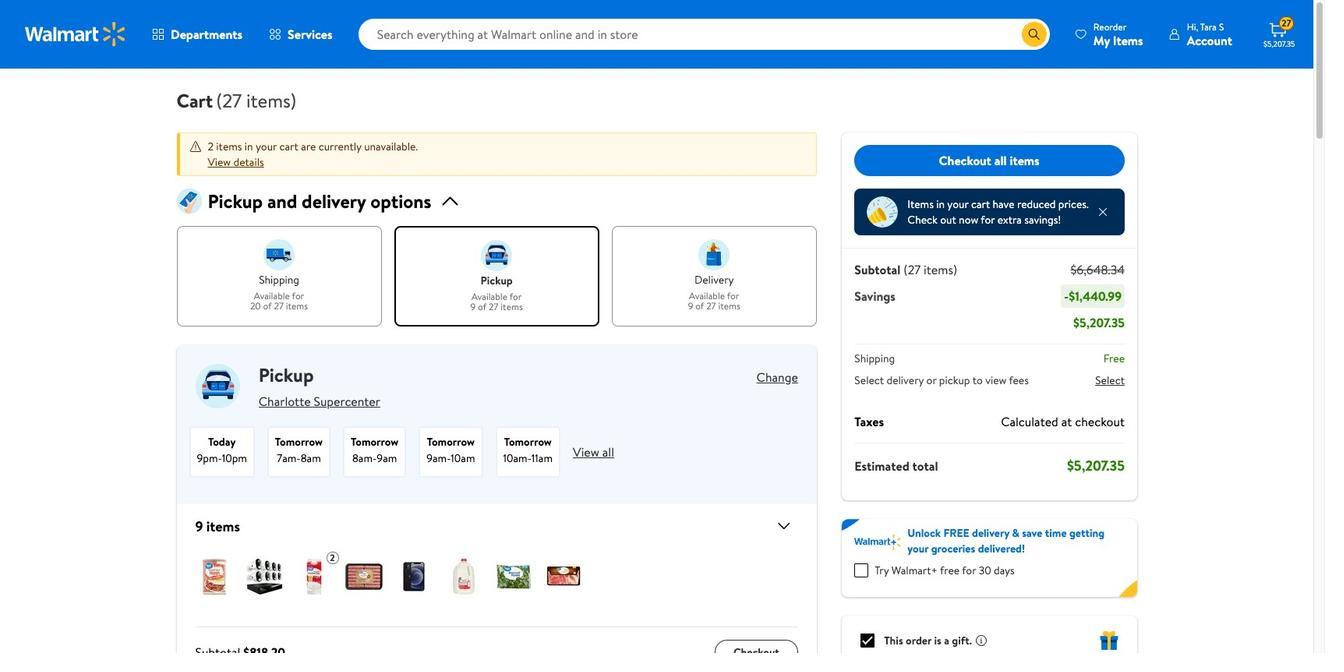 Task type: locate. For each thing, give the bounding box(es) containing it.
0 horizontal spatial cart
[[280, 139, 299, 154]]

all for checkout
[[995, 152, 1007, 169]]

3 tomorrow from the left
[[427, 434, 475, 450]]

items inside the 2 items in your cart are currently unavailable. view details
[[216, 139, 242, 154]]

pickup up charlotte
[[259, 362, 314, 388]]

items down intent image for delivery
[[719, 300, 741, 313]]

9 inside pickup available for 9 of 27 items
[[471, 301, 476, 314]]

available for delivery
[[690, 289, 725, 302]]

select button
[[1096, 373, 1125, 388]]

1 horizontal spatial available
[[472, 290, 508, 303]]

$5,207.35 down $1,440.99
[[1074, 314, 1125, 331]]

tomorrow up 10am
[[427, 434, 475, 450]]

items) for cart (27 items)
[[246, 87, 297, 114]]

your inside unlock free delivery & save time getting your groceries delivered!
[[908, 541, 929, 557]]

of for pickup
[[478, 301, 487, 314]]

1 vertical spatial pickup
[[939, 373, 970, 388]]

intent image for shipping image
[[264, 239, 295, 271]]

days
[[994, 563, 1015, 579]]

items right my
[[1114, 32, 1144, 49]]

2
[[208, 139, 214, 154], [330, 551, 335, 565]]

0 horizontal spatial in
[[245, 139, 253, 154]]

0 vertical spatial in
[[245, 139, 253, 154]]

2 select from the left
[[1096, 373, 1125, 388]]

27 inside shipping available for 20 of 27 items
[[274, 300, 284, 313]]

for down intent image for delivery
[[728, 289, 740, 302]]

20
[[250, 300, 261, 313]]

1 vertical spatial in
[[936, 197, 945, 212]]

Walmart Site-Wide search field
[[358, 19, 1050, 50]]

2 horizontal spatial your
[[948, 197, 969, 212]]

save
[[1022, 526, 1043, 541]]

charlotte supercenter
[[259, 393, 381, 410]]

27 inside delivery available for 9 of 27 items
[[707, 300, 716, 313]]

0 vertical spatial pickup
[[481, 273, 513, 289]]

0 vertical spatial all
[[995, 152, 1007, 169]]

have
[[993, 197, 1015, 212]]

intent image for delivery image
[[699, 239, 730, 271]]

of for delivery
[[696, 300, 705, 313]]

available inside pickup available for 9 of 27 items
[[472, 290, 508, 303]]

clear search field text image
[[1004, 28, 1016, 40]]

delivery down intent image for delivery
[[695, 272, 734, 288]]

11am
[[532, 451, 553, 466]]

checkout
[[1075, 413, 1125, 431]]

select down free
[[1096, 373, 1125, 388]]

of inside delivery available for 9 of 27 items
[[696, 300, 705, 313]]

for for shipping
[[292, 289, 304, 302]]

2 horizontal spatial 9
[[688, 300, 694, 313]]

0 vertical spatial pickup
[[208, 188, 263, 214]]

alert
[[177, 133, 817, 176]]

items down shipping
[[286, 300, 308, 313]]

of down intent image for pickup
[[478, 301, 487, 314]]

0 horizontal spatial select
[[855, 373, 884, 388]]

1 horizontal spatial all
[[995, 152, 1007, 169]]

0 vertical spatial view
[[208, 154, 231, 170]]

tomorrow for 10am
[[427, 434, 475, 450]]

0 horizontal spatial of
[[263, 300, 272, 313]]

banner
[[842, 519, 1138, 597]]

free
[[940, 563, 960, 579]]

2 horizontal spatial available
[[690, 289, 725, 302]]

1 vertical spatial items)
[[924, 261, 957, 278]]

gifting image
[[1100, 632, 1119, 650]]

items down intent image for pickup
[[501, 301, 523, 314]]

learn more about gifting image
[[975, 635, 988, 647]]

27
[[1282, 17, 1292, 30], [274, 300, 284, 313], [707, 300, 716, 313], [489, 301, 499, 314]]

27 right s
[[1282, 17, 1292, 30]]

-
[[1064, 288, 1069, 305]]

0 vertical spatial your
[[256, 139, 277, 154]]

9 for delivery
[[688, 300, 694, 313]]

hi, tara s account
[[1188, 20, 1233, 49]]

available down intent image for delivery
[[690, 289, 725, 302]]

select for select button
[[1096, 373, 1125, 388]]

a
[[944, 633, 949, 649]]

27 inside pickup available for 9 of 27 items
[[489, 301, 499, 314]]

tomorrow
[[275, 434, 323, 450], [351, 434, 399, 450], [427, 434, 475, 450], [504, 434, 552, 450]]

available down shipping
[[254, 289, 290, 302]]

items inside items in your cart have reduced prices. check out now for extra savings!
[[908, 197, 934, 212]]

1 horizontal spatial items)
[[924, 261, 957, 278]]

of for shipping
[[263, 300, 272, 313]]

delivery inside unlock free delivery & save time getting your groceries delivered!
[[972, 526, 1010, 541]]

cart
[[280, 139, 299, 154], [971, 197, 990, 212]]

available down intent image for pickup
[[472, 290, 508, 303]]

items
[[1114, 32, 1144, 49], [908, 197, 934, 212]]

reorder my items
[[1094, 20, 1144, 49]]

available inside delivery available for 9 of 27 items
[[690, 289, 725, 302]]

shipping
[[259, 272, 299, 288]]

(27 right subtotal
[[904, 261, 921, 278]]

1 horizontal spatial of
[[478, 301, 487, 314]]

2 left great value uncooked original breakfast pork sausage links 12 oz package with addon services image
[[330, 551, 335, 565]]

delivery
[[302, 188, 366, 214], [695, 272, 734, 288], [887, 373, 924, 388], [972, 526, 1010, 541]]

great value frozen broccoli florets, 12 oz steamable bag with addon services image
[[495, 559, 532, 596]]

27 down intent image for pickup
[[489, 301, 499, 314]]

great value hickory smoked bacon, 12 oz with addon services image
[[545, 559, 582, 596]]

0 vertical spatial items
[[1114, 32, 1144, 49]]

1 horizontal spatial select
[[1096, 373, 1125, 388]]

or
[[927, 373, 937, 388]]

for inside delivery available for 9 of 27 items
[[728, 289, 740, 302]]

8am
[[301, 451, 321, 466]]

all right 'checkout'
[[995, 152, 1007, 169]]

tomorrow up '8am-'
[[351, 434, 399, 450]]

of inside pickup available for 9 of 27 items
[[478, 301, 487, 314]]

27 down intent image for delivery
[[707, 300, 716, 313]]

for right now
[[981, 212, 995, 228]]

this
[[884, 633, 903, 649]]

for inside items in your cart have reduced prices. check out now for extra savings!
[[981, 212, 995, 228]]

$5,207.35 right account at the right top of the page
[[1264, 38, 1296, 49]]

list containing shipping
[[177, 226, 817, 327]]

pickup down view details button
[[208, 188, 263, 214]]

items) up "details"
[[246, 87, 297, 114]]

1 vertical spatial $5,207.35
[[1074, 314, 1125, 331]]

0 horizontal spatial view
[[208, 154, 231, 170]]

0 horizontal spatial 2
[[208, 139, 214, 154]]

1 horizontal spatial cart
[[971, 197, 990, 212]]

27 for pickup
[[489, 301, 499, 314]]

view left "details"
[[208, 154, 231, 170]]

select down 'shipping'
[[855, 373, 884, 388]]

$5,207.35 down checkout
[[1067, 456, 1125, 476]]

close nudge image
[[1097, 206, 1109, 218]]

0 horizontal spatial items
[[908, 197, 934, 212]]

for down shipping
[[292, 289, 304, 302]]

of right 20
[[263, 300, 272, 313]]

(27 for subtotal
[[904, 261, 921, 278]]

in
[[245, 139, 253, 154], [936, 197, 945, 212]]

1 horizontal spatial items
[[1114, 32, 1144, 49]]

1 horizontal spatial view
[[573, 444, 600, 461]]

available for shipping
[[254, 289, 290, 302]]

pickup left to
[[939, 373, 970, 388]]

for for delivery
[[728, 289, 740, 302]]

1 horizontal spatial (27
[[904, 261, 921, 278]]

9
[[688, 300, 694, 313], [471, 301, 476, 314], [195, 517, 203, 536]]

departments
[[171, 26, 243, 43]]

$6,648.34
[[1071, 261, 1125, 278]]

all
[[995, 152, 1007, 169], [603, 444, 615, 461]]

1 vertical spatial 2
[[330, 551, 335, 565]]

1 horizontal spatial 2
[[330, 551, 335, 565]]

in inside items in your cart have reduced prices. check out now for extra savings!
[[936, 197, 945, 212]]

1 vertical spatial items
[[908, 197, 934, 212]]

items down cart (27 items)
[[216, 139, 242, 154]]

10am
[[451, 451, 475, 466]]

2 button
[[177, 540, 817, 627]]

2 vertical spatial your
[[908, 541, 929, 557]]

0 horizontal spatial pickup
[[481, 273, 513, 289]]

today
[[208, 434, 236, 450]]

1 horizontal spatial 9
[[471, 301, 476, 314]]

1 vertical spatial your
[[948, 197, 969, 212]]

items inside delivery available for 9 of 27 items
[[719, 300, 741, 313]]

(27 right the "cart"
[[216, 87, 242, 114]]

items left out
[[908, 197, 934, 212]]

tomorrow inside tomorrow 10am-11am
[[504, 434, 552, 450]]

walmart plus image
[[855, 535, 901, 551]]

view inside the 2 items in your cart are currently unavailable. view details
[[208, 154, 231, 170]]

for inside shipping available for 20 of 27 items
[[292, 289, 304, 302]]

your right check
[[948, 197, 969, 212]]

details
[[234, 154, 264, 170]]

your
[[256, 139, 277, 154], [948, 197, 969, 212], [908, 541, 929, 557]]

view
[[986, 373, 1007, 388]]

1 select from the left
[[855, 373, 884, 388]]

reduced price image
[[867, 197, 898, 228]]

banner containing unlock free delivery & save time getting your groceries delivered!
[[842, 519, 1138, 597]]

your left are on the left of the page
[[256, 139, 277, 154]]

check
[[908, 212, 938, 228]]

27 right 20
[[274, 300, 284, 313]]

select for select delivery or pickup to view fees
[[855, 373, 884, 388]]

0 vertical spatial (27
[[216, 87, 242, 114]]

2 for 2 items in your cart are currently unavailable. view details
[[208, 139, 214, 154]]

available inside shipping available for 20 of 27 items
[[254, 289, 290, 302]]

services button
[[256, 16, 346, 53]]

for
[[981, 212, 995, 228], [292, 289, 304, 302], [728, 289, 740, 302], [510, 290, 522, 303], [962, 563, 976, 579]]

view all items image
[[769, 517, 794, 536]]

delivery left &
[[972, 526, 1010, 541]]

getting
[[1070, 526, 1105, 541]]

items) down out
[[924, 261, 957, 278]]

1 vertical spatial all
[[603, 444, 615, 461]]

tomorrow up 10am-
[[504, 434, 552, 450]]

items inside checkout all items button
[[1010, 152, 1040, 169]]

great value whole vitamin d milk, gallon, 128 fl oz with addon services image
[[445, 559, 482, 596]]

time
[[1045, 526, 1067, 541]]

all inside checkout all items button
[[995, 152, 1007, 169]]

unlock
[[908, 526, 941, 541]]

of inside shipping available for 20 of 27 items
[[263, 300, 272, 313]]

available for pickup
[[472, 290, 508, 303]]

your up walmart+
[[908, 541, 929, 557]]

4 tomorrow from the left
[[504, 434, 552, 450]]

9 inside delivery available for 9 of 27 items
[[688, 300, 694, 313]]

cart inside items in your cart have reduced prices. check out now for extra savings!
[[971, 197, 990, 212]]

30
[[979, 563, 991, 579]]

cart left are on the left of the page
[[280, 139, 299, 154]]

1 vertical spatial cart
[[971, 197, 990, 212]]

pickup
[[208, 188, 263, 214], [259, 362, 314, 388]]

0 horizontal spatial your
[[256, 139, 277, 154]]

1 horizontal spatial in
[[936, 197, 945, 212]]

pickup and delivery options
[[208, 188, 432, 214]]

0 horizontal spatial items)
[[246, 87, 297, 114]]

2 tomorrow from the left
[[351, 434, 399, 450]]

tomorrow for 8am
[[275, 434, 323, 450]]

groceries
[[931, 541, 976, 557]]

0 vertical spatial 2
[[208, 139, 214, 154]]

0 horizontal spatial (27
[[216, 87, 242, 114]]

2 horizontal spatial of
[[696, 300, 705, 313]]

1 vertical spatial pickup
[[259, 362, 314, 388]]

$5,207.35
[[1264, 38, 1296, 49], [1074, 314, 1125, 331], [1067, 456, 1125, 476]]

0 vertical spatial cart
[[280, 139, 299, 154]]

items inside reorder my items
[[1114, 32, 1144, 49]]

2 inside the 2 items in your cart are currently unavailable. view details
[[208, 139, 214, 154]]

taxes
[[855, 413, 884, 431]]

0 vertical spatial items)
[[246, 87, 297, 114]]

available
[[254, 289, 290, 302], [690, 289, 725, 302], [472, 290, 508, 303]]

shipping
[[855, 351, 895, 367]]

in inside the 2 items in your cart are currently unavailable. view details
[[245, 139, 253, 154]]

view right 11am
[[573, 444, 600, 461]]

0 horizontal spatial available
[[254, 289, 290, 302]]

items up reduced
[[1010, 152, 1040, 169]]

in left now
[[936, 197, 945, 212]]

tomorrow up the 7am-
[[275, 434, 323, 450]]

of down intent image for delivery
[[696, 300, 705, 313]]

cart left have
[[971, 197, 990, 212]]

for inside pickup available for 9 of 27 items
[[510, 290, 522, 303]]

items
[[216, 139, 242, 154], [1010, 152, 1040, 169], [286, 300, 308, 313], [719, 300, 741, 313], [501, 301, 523, 314], [206, 517, 240, 536]]

in down cart (27 items)
[[245, 139, 253, 154]]

savings!
[[1025, 212, 1061, 228]]

free
[[944, 526, 970, 541]]

&
[[1012, 526, 1020, 541]]

cart
[[177, 87, 213, 114]]

pickup down intent image for pickup
[[481, 273, 513, 289]]

1 vertical spatial view
[[573, 444, 600, 461]]

1 vertical spatial (27
[[904, 261, 921, 278]]

1 tomorrow from the left
[[275, 434, 323, 450]]

list
[[177, 226, 817, 327]]

great value corned beef hash, 14 oz can with addon services image
[[195, 559, 233, 596]]

items in your cart have reduced prices. check out now for extra savings!
[[908, 197, 1089, 228]]

try walmart+ free for 30 days
[[875, 563, 1015, 579]]

2 left "details"
[[208, 139, 214, 154]]

items inside pickup available for 9 of 27 items
[[501, 301, 523, 314]]

currently
[[319, 139, 362, 154]]

1 horizontal spatial your
[[908, 541, 929, 557]]

change
[[757, 369, 799, 386]]

total
[[913, 457, 938, 475]]

2 inside button
[[330, 551, 335, 565]]

0 horizontal spatial all
[[603, 444, 615, 461]]

free
[[1104, 351, 1125, 367]]

tomorrow inside tomorrow 9am-10am
[[427, 434, 475, 450]]

all right 11am
[[603, 444, 615, 461]]

for down intent image for pickup
[[510, 290, 522, 303]]

8am-
[[352, 451, 377, 466]]



Task type: vqa. For each thing, say whether or not it's contained in the screenshot.
9pm-
yes



Task type: describe. For each thing, give the bounding box(es) containing it.
Try Walmart+ free for 30 days checkbox
[[855, 564, 869, 578]]

out
[[940, 212, 956, 228]]

10pm
[[222, 451, 247, 466]]

search icon image
[[1029, 28, 1041, 41]]

items inside shipping available for 20 of 27 items
[[286, 300, 308, 313]]

delivery down the 2 items in your cart are currently unavailable. view details
[[302, 188, 366, 214]]

9 for pickup
[[471, 301, 476, 314]]

9am
[[377, 451, 397, 466]]

tomorrow for 9am
[[351, 434, 399, 450]]

gift.
[[952, 633, 972, 649]]

change button
[[757, 369, 799, 386]]

10am-
[[503, 451, 532, 466]]

tomorrow for 11am
[[504, 434, 552, 450]]

options
[[371, 188, 432, 214]]

calculated
[[1001, 413, 1059, 431]]

2 items in your cart are currently unavailable. view details
[[208, 139, 418, 170]]

items) for subtotal (27 items)
[[924, 261, 957, 278]]

s
[[1220, 20, 1225, 33]]

fees
[[1009, 373, 1029, 388]]

order
[[906, 633, 932, 649]]

27 for delivery
[[707, 300, 716, 313]]

tara
[[1201, 20, 1217, 33]]

estimated total
[[855, 457, 938, 475]]

estimated
[[855, 457, 910, 475]]

this order is a gift.
[[884, 633, 972, 649]]

account
[[1188, 32, 1233, 49]]

tomorrow 9am-10am
[[427, 434, 475, 466]]

subtotal (27 items)
[[855, 261, 957, 278]]

view all button
[[573, 444, 615, 461]]

checkout
[[939, 152, 992, 169]]

walmart+
[[892, 563, 938, 579]]

today 9pm-10pm
[[197, 434, 247, 466]]

charlotte supercenter button
[[259, 389, 381, 414]]

are
[[301, 139, 316, 154]]

departments button
[[139, 16, 256, 53]]

(27 for cart
[[216, 87, 242, 114]]

straight talk apple iphone 12, 64gb, black- prepaid smartphone [locked to straight talk] with addon services image
[[395, 559, 432, 596]]

2 for 2
[[330, 551, 335, 565]]

try
[[875, 563, 889, 579]]

0 horizontal spatial 9
[[195, 517, 203, 536]]

items up great value corned beef hash, 14 oz can with addon services icon
[[206, 517, 240, 536]]

9 items
[[195, 517, 240, 536]]

delivered!
[[978, 541, 1025, 557]]

view details button
[[208, 154, 264, 170]]

tomorrow 7am-8am
[[275, 434, 323, 466]]

walmart image
[[25, 22, 126, 47]]

view all
[[573, 444, 615, 461]]

pickup and delivery options button
[[177, 188, 817, 214]]

delivery left the or
[[887, 373, 924, 388]]

your inside items in your cart have reduced prices. check out now for extra savings!
[[948, 197, 969, 212]]

checkout all items button
[[855, 145, 1125, 176]]

pickup inside pickup available for 9 of 27 items
[[481, 273, 513, 289]]

tomorrow 8am-9am
[[351, 434, 399, 466]]

tomorrow 10am-11am
[[503, 434, 553, 466]]

your inside the 2 items in your cart are currently unavailable. view details
[[256, 139, 277, 154]]

reorder
[[1094, 20, 1127, 33]]

delivery inside delivery available for 9 of 27 items
[[695, 272, 734, 288]]

and
[[267, 188, 297, 214]]

for for pickup
[[510, 290, 522, 303]]

at
[[1062, 413, 1072, 431]]

savings
[[855, 288, 896, 305]]

delivery available for 9 of 27 items
[[688, 272, 741, 313]]

supercenter
[[314, 393, 381, 410]]

subtotal
[[855, 261, 901, 278]]

27 for shipping
[[274, 300, 284, 313]]

pickup for pickup and delivery options
[[208, 188, 263, 214]]

prices.
[[1059, 197, 1089, 212]]

unlock free delivery & save time getting your groceries delivered!
[[908, 526, 1105, 557]]

9pm-
[[197, 451, 222, 466]]

all for view
[[603, 444, 615, 461]]

9am-
[[427, 451, 451, 466]]

night owl 2-way audio 12 channel dvr security system with 1tb hard drive and 8 wired 1080p deterrence cameras with addon services image
[[245, 559, 283, 596]]

hi,
[[1188, 20, 1199, 33]]

alert containing 2 items in your cart are currently unavailable.
[[177, 133, 817, 176]]

select delivery or pickup to view fees
[[855, 373, 1029, 388]]

-$1,440.99
[[1064, 288, 1122, 305]]

Search search field
[[358, 19, 1050, 50]]

services
[[288, 26, 333, 43]]

shipping available for 20 of 27 items
[[250, 272, 308, 313]]

pickup for pickup
[[259, 362, 314, 388]]

cart inside the 2 items in your cart are currently unavailable. view details
[[280, 139, 299, 154]]

checkout all items
[[939, 152, 1040, 169]]

0 vertical spatial $5,207.35
[[1264, 38, 1296, 49]]

extra
[[998, 212, 1022, 228]]

intent image for pickup image
[[481, 240, 513, 271]]

cart_gic_illustration image
[[177, 189, 202, 214]]

for left 30
[[962, 563, 976, 579]]

to
[[973, 373, 983, 388]]

reduced
[[1017, 197, 1056, 212]]

2 vertical spatial $5,207.35
[[1067, 456, 1125, 476]]

my
[[1094, 32, 1111, 49]]

This order is a gift. checkbox
[[861, 634, 875, 648]]

calculated at checkout
[[1001, 413, 1125, 431]]

great value uncooked original breakfast pork sausage links 12 oz package with addon services image
[[345, 559, 383, 596]]

pickup available for 9 of 27 items
[[471, 273, 523, 314]]

charlotte
[[259, 393, 311, 410]]

is
[[934, 633, 942, 649]]

great value lactose free whole vitamin d milk, half gallon, 64 fl oz quantity 2 with addon services image
[[295, 559, 333, 596]]

$1,440.99
[[1069, 288, 1122, 305]]

cart (27 items)
[[177, 87, 297, 114]]

1 horizontal spatial pickup
[[939, 373, 970, 388]]

7am-
[[277, 451, 301, 466]]



